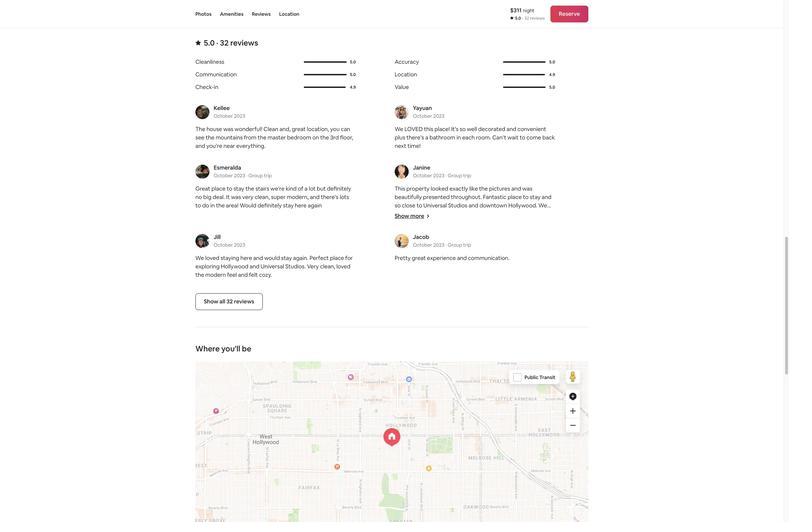 Task type: describe. For each thing, give the bounding box(es) containing it.
location!
[[420, 211, 442, 218]]

google map
showing 7 points of interest. region
[[156, 355, 605, 523]]

· for esmeralda
[[246, 173, 247, 179]]

and inside the house was wonderful! clean and, great location, you can see the mountains from the master bedroom on the 3rd floor, and you're near everything.
[[195, 142, 205, 150]]

october for yayuan
[[413, 113, 432, 119]]

the right 'on'
[[320, 134, 329, 141]]

october for kellee
[[214, 113, 233, 119]]

presented
[[423, 194, 450, 201]]

photos button
[[195, 0, 212, 28]]

to left deal
[[502, 211, 507, 218]]

each
[[462, 134, 475, 141]]

1 horizontal spatial loved
[[336, 263, 351, 271]]

lots
[[340, 194, 349, 201]]

1 vertical spatial definitely
[[258, 202, 282, 209]]

we inside the this property  looked exactly like the pictures and was beautifully presented throughout. fantastic place to stay and so close to universal studios and downtown hollywood. we loved the location! the host was so lovely to deal with, always friendly and very accommodating. i would highly recommend this place to all.
[[539, 202, 547, 209]]

we for we loved staying here and would stay again. perfect place for exploring hollywood and universal studios. very clean, loved the modern feel and felt cozy.
[[195, 255, 204, 262]]

trip for jacob
[[463, 242, 471, 248]]

show more button
[[395, 213, 430, 220]]

google image
[[197, 521, 220, 523]]

no
[[195, 194, 202, 201]]

amenities
[[220, 11, 243, 17]]

accuracy
[[395, 58, 419, 66]]

trip for janine
[[463, 173, 471, 179]]

super
[[271, 194, 286, 201]]

amenities button
[[220, 0, 243, 28]]

yayuan
[[413, 105, 432, 112]]

the down house
[[206, 134, 214, 141]]

of
[[298, 185, 303, 193]]

check-
[[195, 84, 214, 91]]

0 horizontal spatial loved
[[205, 255, 219, 262]]

place inside great place to stay the stairs we're kind of a lot but definitely no big deal. it was very clean, super modern, and there's lots to do in the area! would definitely stay here again
[[211, 185, 226, 193]]

you'll
[[221, 344, 240, 354]]

· for jacob
[[446, 242, 447, 248]]

stay inside the this property  looked exactly like the pictures and was beautifully presented throughout. fantastic place to stay and so close to universal studios and downtown hollywood. we loved the location! the host was so lovely to deal with, always friendly and very accommodating. i would highly recommend this place to all.
[[530, 194, 541, 201]]

32 inside button
[[226, 298, 233, 306]]

be
[[242, 344, 251, 354]]

see
[[195, 134, 204, 141]]

we loved staying here and would stay again. perfect place for exploring hollywood and universal studios. very clean, loved the modern feel and felt cozy.
[[195, 255, 353, 279]]

2023 for jacob
[[433, 242, 444, 248]]

like
[[469, 185, 478, 193]]

place down friendly
[[405, 227, 419, 235]]

the down the deal. at the top of the page
[[216, 202, 225, 209]]

jill october 2023
[[214, 234, 245, 248]]

the right from
[[258, 134, 266, 141]]

again.
[[293, 255, 308, 262]]

esmeralda october 2023 · group trip
[[214, 164, 272, 179]]

0 vertical spatial 32
[[524, 15, 529, 21]]

1 vertical spatial 32
[[220, 38, 229, 48]]

feel
[[227, 272, 237, 279]]

the house was wonderful! clean and, great location, you can see the mountains from the master bedroom on the 3rd floor, and you're near everything.
[[195, 126, 353, 150]]

i
[[484, 219, 485, 226]]

beautifully
[[395, 194, 422, 201]]

communication.
[[468, 255, 510, 262]]

downtown
[[480, 202, 507, 209]]

kind
[[286, 185, 297, 193]]

felt
[[249, 272, 258, 279]]

4.9 for check-in
[[350, 85, 356, 90]]

the left the stairs
[[246, 185, 254, 193]]

photos
[[195, 11, 212, 17]]

zoom out image
[[570, 423, 576, 429]]

the down "close"
[[410, 211, 419, 218]]

so inside we loved this place! it's so well decorated and convenient plus there's a bathroom in each room. can't wait to come back next time!
[[460, 126, 466, 133]]

1 horizontal spatial definitely
[[327, 185, 351, 193]]

was right host on the top right of the page
[[467, 211, 477, 218]]

clean, inside we loved staying here and would stay again. perfect place for exploring hollywood and universal studios. very clean, loved the modern feel and felt cozy.
[[320, 263, 335, 271]]

studios
[[448, 202, 467, 209]]

stairs
[[255, 185, 269, 193]]

this
[[395, 185, 405, 193]]

where
[[195, 344, 220, 354]]

can't
[[492, 134, 506, 141]]

always
[[534, 211, 552, 218]]

janine image
[[395, 165, 409, 179]]

drag pegman onto the map to open street view image
[[566, 370, 580, 384]]

esmeralda
[[214, 164, 241, 172]]

1 vertical spatial 5.0 · 32 reviews
[[204, 38, 258, 48]]

group for esmeralda
[[249, 173, 263, 179]]

hollywood
[[221, 263, 248, 271]]

it
[[226, 194, 230, 201]]

from
[[244, 134, 256, 141]]

well
[[467, 126, 477, 133]]

clean, inside great place to stay the stairs we're kind of a lot but definitely no big deal. it was very clean, super modern, and there's lots to do in the area! would definitely stay here again
[[255, 194, 270, 201]]

room.
[[476, 134, 491, 141]]

1 vertical spatial location
[[395, 71, 417, 78]]

experience
[[427, 255, 456, 262]]

deal
[[508, 211, 519, 218]]

for
[[345, 255, 353, 262]]

yayuan image
[[395, 105, 409, 119]]

yayuan image
[[395, 105, 409, 119]]

reviews inside button
[[234, 298, 254, 306]]

place inside we loved staying here and would stay again. perfect place for exploring hollywood and universal studios. very clean, loved the modern feel and felt cozy.
[[330, 255, 344, 262]]

where you'll be
[[195, 344, 251, 354]]

kellee
[[214, 105, 230, 112]]

great inside the house was wonderful! clean and, great location, you can see the mountains from the master bedroom on the 3rd floor, and you're near everything.
[[292, 126, 306, 133]]

zoom in image
[[570, 409, 576, 414]]

perfect
[[310, 255, 329, 262]]

3rd
[[330, 134, 339, 141]]

exploring
[[195, 263, 220, 271]]

we're
[[270, 185, 285, 193]]

show for show more
[[395, 213, 409, 220]]

this property  looked exactly like the pictures and was beautifully presented throughout. fantastic place to stay and so close to universal studios and downtown hollywood. we loved the location! the host was so lovely to deal with, always friendly and very accommodating. i would highly recommend this place to all.
[[395, 185, 552, 235]]

would inside the this property  looked exactly like the pictures and was beautifully presented throughout. fantastic place to stay and so close to universal studios and downtown hollywood. we loved the location! the host was so lovely to deal with, always friendly and very accommodating. i would highly recommend this place to all.
[[487, 219, 502, 226]]

lovely
[[486, 211, 500, 218]]

was up hollywood.
[[522, 185, 532, 193]]

house
[[207, 126, 222, 133]]

october for esmeralda
[[214, 173, 233, 179]]

modern,
[[287, 194, 309, 201]]

show all 32 reviews button
[[195, 294, 263, 311]]

more
[[410, 213, 424, 220]]

the right like
[[479, 185, 488, 193]]

1 horizontal spatial 5.0 · 32 reviews
[[515, 15, 545, 21]]

great
[[195, 185, 210, 193]]

yayuan october 2023
[[413, 105, 444, 119]]

we loved this place! it's so well decorated and convenient plus there's a bathroom in each room. can't wait to come back next time!
[[395, 126, 555, 150]]

5.0 for accuracy
[[549, 59, 555, 65]]

studios.
[[285, 263, 306, 271]]

a inside we loved this place! it's so well decorated and convenient plus there's a bathroom in each room. can't wait to come back next time!
[[425, 134, 428, 141]]

jacob
[[413, 234, 429, 241]]

stay inside we loved staying here and would stay again. perfect place for exploring hollywood and universal studios. very clean, loved the modern feel and felt cozy.
[[281, 255, 292, 262]]

time!
[[408, 142, 421, 150]]

janine image
[[395, 165, 409, 179]]

jill
[[214, 234, 221, 241]]

reviews button
[[252, 0, 271, 28]]

0 vertical spatial location
[[279, 11, 299, 17]]

to left "do"
[[195, 202, 201, 209]]

very inside great place to stay the stairs we're kind of a lot but definitely no big deal. it was very clean, super modern, and there's lots to do in the area! would definitely stay here again
[[242, 194, 253, 201]]

janine october 2023 · group trip
[[413, 164, 471, 179]]

jill image
[[195, 234, 209, 248]]

add a place to the map image
[[569, 393, 577, 401]]



Task type: vqa. For each thing, say whether or not it's contained in the screenshot.


Task type: locate. For each thing, give the bounding box(es) containing it.
universal inside we loved staying here and would stay again. perfect place for exploring hollywood and universal studios. very clean, loved the modern feel and felt cozy.
[[261, 263, 284, 271]]

· up experience
[[446, 242, 447, 248]]

would down lovely
[[487, 219, 502, 226]]

jill image
[[195, 234, 209, 248]]

jacob image
[[395, 234, 409, 248], [395, 234, 409, 248]]

reviews down 'amenities' button
[[230, 38, 258, 48]]

it's
[[451, 126, 459, 133]]

was right 'it'
[[231, 194, 241, 201]]

trip inside jacob october 2023 · group trip
[[463, 242, 471, 248]]

location
[[279, 11, 299, 17], [395, 71, 417, 78]]

1 horizontal spatial great
[[412, 255, 426, 262]]

place!
[[435, 126, 450, 133]]

0 horizontal spatial this
[[395, 227, 404, 235]]

2023 down the esmeralda
[[234, 173, 245, 179]]

1 vertical spatial reviews
[[230, 38, 258, 48]]

to
[[520, 134, 525, 141], [227, 185, 232, 193], [523, 194, 529, 201], [195, 202, 201, 209], [417, 202, 422, 209], [502, 211, 507, 218], [421, 227, 426, 235]]

reviews right all
[[234, 298, 254, 306]]

stay
[[234, 185, 244, 193], [530, 194, 541, 201], [283, 202, 294, 209], [281, 255, 292, 262]]

stay down esmeralda october 2023 · group trip
[[234, 185, 244, 193]]

loved inside the this property  looked exactly like the pictures and was beautifully presented throughout. fantastic place to stay and so close to universal studios and downtown hollywood. we loved the location! the host was so lovely to deal with, always friendly and very accommodating. i would highly recommend this place to all.
[[395, 211, 409, 218]]

to right wait
[[520, 134, 525, 141]]

universal inside the this property  looked exactly like the pictures and was beautifully presented throughout. fantastic place to stay and so close to universal studios and downtown hollywood. we loved the location! the host was so lovely to deal with, always friendly and very accommodating. i would highly recommend this place to all.
[[423, 202, 447, 209]]

to up more
[[417, 202, 422, 209]]

clean, down perfect in the left of the page
[[320, 263, 335, 271]]

stay up studios.
[[281, 255, 292, 262]]

32 right all
[[226, 298, 233, 306]]

show all 32 reviews
[[204, 298, 254, 306]]

2023 for yayuan
[[433, 113, 444, 119]]

trip inside janine october 2023 · group trip
[[463, 173, 471, 179]]

this left place!
[[424, 126, 433, 133]]

we up exploring
[[195, 255, 204, 262]]

show left all
[[204, 298, 218, 306]]

communication
[[195, 71, 237, 78]]

would inside we loved staying here and would stay again. perfect place for exploring hollywood and universal studios. very clean, loved the modern feel and felt cozy.
[[264, 255, 280, 262]]

trip up pretty great experience and communication.
[[463, 242, 471, 248]]

there's up time!
[[406, 134, 424, 141]]

property
[[406, 185, 429, 193]]

october inside jacob october 2023 · group trip
[[413, 242, 432, 248]]

place
[[211, 185, 226, 193], [508, 194, 522, 201], [405, 227, 419, 235], [330, 255, 344, 262]]

so up i
[[478, 211, 484, 218]]

location down 'accuracy'
[[395, 71, 417, 78]]

great up 'bedroom'
[[292, 126, 306, 133]]

2023 for jill
[[234, 242, 245, 248]]

1 horizontal spatial 4.9
[[549, 72, 555, 78]]

2023 for esmeralda
[[234, 173, 245, 179]]

0 vertical spatial we
[[395, 126, 403, 133]]

reviews down night
[[530, 15, 545, 21]]

0 horizontal spatial so
[[395, 202, 401, 209]]

would
[[240, 202, 256, 209]]

in inside great place to stay the stairs we're kind of a lot but definitely no big deal. it was very clean, super modern, and there's lots to do in the area! would definitely stay here again
[[210, 202, 215, 209]]

esmeralda image
[[195, 165, 209, 179], [195, 165, 209, 179]]

we inside we loved staying here and would stay again. perfect place for exploring hollywood and universal studios. very clean, loved the modern feel and felt cozy.
[[195, 255, 204, 262]]

32 up cleanliness
[[220, 38, 229, 48]]

the
[[195, 126, 205, 133], [443, 211, 453, 218]]

0 vertical spatial 5.0 · 32 reviews
[[515, 15, 545, 21]]

in down it's
[[457, 134, 461, 141]]

stay up hollywood.
[[530, 194, 541, 201]]

1 vertical spatial here
[[240, 255, 252, 262]]

2023 up experience
[[433, 242, 444, 248]]

0 horizontal spatial location
[[279, 11, 299, 17]]

we up plus
[[395, 126, 403, 133]]

universal up cozy.
[[261, 263, 284, 271]]

you're
[[206, 142, 222, 150]]

the inside the this property  looked exactly like the pictures and was beautifully presented throughout. fantastic place to stay and so close to universal studios and downtown hollywood. we loved the location! the host was so lovely to deal with, always friendly and very accommodating. i would highly recommend this place to all.
[[443, 211, 453, 218]]

2023 inside jacob october 2023 · group trip
[[433, 242, 444, 248]]

0 vertical spatial very
[[242, 194, 253, 201]]

the down exploring
[[195, 272, 204, 279]]

everything.
[[236, 142, 266, 150]]

universal
[[423, 202, 447, 209], [261, 263, 284, 271]]

october for jill
[[214, 242, 233, 248]]

· for janine
[[446, 173, 447, 179]]

trip for esmeralda
[[264, 173, 272, 179]]

hollywood.
[[508, 202, 537, 209]]

5.0 · 32 reviews down night
[[515, 15, 545, 21]]

1 vertical spatial so
[[395, 202, 401, 209]]

0 vertical spatial definitely
[[327, 185, 351, 193]]

all
[[219, 298, 225, 306]]

group inside jacob october 2023 · group trip
[[448, 242, 462, 248]]

definitely up lots
[[327, 185, 351, 193]]

looked
[[431, 185, 448, 193]]

this down friendly
[[395, 227, 404, 235]]

· inside janine october 2023 · group trip
[[446, 173, 447, 179]]

0 vertical spatial a
[[425, 134, 428, 141]]

2023 up place!
[[433, 113, 444, 119]]

very
[[307, 263, 319, 271]]

0 horizontal spatial here
[[240, 255, 252, 262]]

pretty great experience and communication.
[[395, 255, 510, 262]]

2 horizontal spatial we
[[539, 202, 547, 209]]

5.0 for cleanliness
[[350, 59, 356, 65]]

5.0 for value
[[549, 85, 555, 90]]

reserve
[[559, 10, 580, 18]]

this inside we loved this place! it's so well decorated and convenient plus there's a bathroom in each room. can't wait to come back next time!
[[424, 126, 433, 133]]

the inside the house was wonderful! clean and, great location, you can see the mountains from the master bedroom on the 3rd floor, and you're near everything.
[[195, 126, 205, 133]]

kellee image
[[195, 105, 209, 119]]

0 vertical spatial great
[[292, 126, 306, 133]]

close
[[402, 202, 415, 209]]

friendly
[[395, 219, 414, 226]]

group up pretty great experience and communication.
[[448, 242, 462, 248]]

group inside janine october 2023 · group trip
[[448, 173, 462, 179]]

0 horizontal spatial we
[[195, 255, 204, 262]]

list containing kellee
[[193, 105, 591, 294]]

october
[[214, 113, 233, 119], [413, 113, 432, 119], [214, 173, 233, 179], [413, 173, 432, 179], [214, 242, 233, 248], [413, 242, 432, 248]]

0 vertical spatial universal
[[423, 202, 447, 209]]

· down everything.
[[246, 173, 247, 179]]

october inside yayuan october 2023
[[413, 113, 432, 119]]

0 vertical spatial reviews
[[530, 15, 545, 21]]

2023 up wonderful!
[[234, 113, 245, 119]]

this
[[424, 126, 433, 133], [395, 227, 404, 235]]

public
[[525, 375, 539, 381]]

0 vertical spatial clean,
[[255, 194, 270, 201]]

1 vertical spatial a
[[305, 185, 308, 193]]

there's inside we loved this place! it's so well decorated and convenient plus there's a bathroom in each room. can't wait to come back next time!
[[406, 134, 424, 141]]

1 horizontal spatial very
[[426, 219, 438, 226]]

this inside the this property  looked exactly like the pictures and was beautifully presented throughout. fantastic place to stay and so close to universal studios and downtown hollywood. we loved the location! the host was so lovely to deal with, always friendly and very accommodating. i would highly recommend this place to all.
[[395, 227, 404, 235]]

throughout.
[[451, 194, 482, 201]]

october down jacob
[[413, 242, 432, 248]]

2023 up looked
[[433, 173, 444, 179]]

0 horizontal spatial 5.0 · 32 reviews
[[204, 38, 258, 48]]

2 vertical spatial in
[[210, 202, 215, 209]]

there's inside great place to stay the stairs we're kind of a lot but definitely no big deal. it was very clean, super modern, and there's lots to do in the area! would definitely stay here again
[[321, 194, 338, 201]]

2 horizontal spatial so
[[478, 211, 484, 218]]

universal down presented
[[423, 202, 447, 209]]

0 horizontal spatial definitely
[[258, 202, 282, 209]]

october inside janine october 2023 · group trip
[[413, 173, 432, 179]]

2 vertical spatial 32
[[226, 298, 233, 306]]

on
[[312, 134, 319, 141]]

1 horizontal spatial location
[[395, 71, 417, 78]]

big
[[203, 194, 211, 201]]

0 horizontal spatial show
[[204, 298, 218, 306]]

we up always on the top right of page
[[539, 202, 547, 209]]

here inside great place to stay the stairs we're kind of a lot but definitely no big deal. it was very clean, super modern, and there's lots to do in the area! would definitely stay here again
[[295, 202, 307, 209]]

in right "do"
[[210, 202, 215, 209]]

to up 'it'
[[227, 185, 232, 193]]

1 vertical spatial show
[[204, 298, 218, 306]]

plus
[[395, 134, 405, 141]]

2 vertical spatial reviews
[[234, 298, 254, 306]]

0 vertical spatial loved
[[395, 211, 409, 218]]

here down modern,
[[295, 202, 307, 209]]

would up cozy.
[[264, 255, 280, 262]]

very inside the this property  looked exactly like the pictures and was beautifully presented throughout. fantastic place to stay and so close to universal studios and downtown hollywood. we loved the location! the host was so lovely to deal with, always friendly and very accommodating. i would highly recommend this place to all.
[[426, 219, 438, 226]]

was
[[223, 126, 233, 133], [522, 185, 532, 193], [231, 194, 241, 201], [467, 211, 477, 218]]

a left bathroom
[[425, 134, 428, 141]]

0 horizontal spatial clean,
[[255, 194, 270, 201]]

to inside we loved this place! it's so well decorated and convenient plus there's a bathroom in each room. can't wait to come back next time!
[[520, 134, 525, 141]]

1 vertical spatial the
[[443, 211, 453, 218]]

transit
[[540, 375, 555, 381]]

2 horizontal spatial loved
[[395, 211, 409, 218]]

to left all.
[[421, 227, 426, 235]]

2023 inside janine october 2023 · group trip
[[433, 173, 444, 179]]

32 down night
[[524, 15, 529, 21]]

loved
[[405, 126, 423, 133]]

to up hollywood.
[[523, 194, 529, 201]]

cozy.
[[259, 272, 272, 279]]

great right pretty
[[412, 255, 426, 262]]

clean
[[264, 126, 278, 133]]

a right of
[[305, 185, 308, 193]]

october down yayuan
[[413, 113, 432, 119]]

deal.
[[213, 194, 225, 201]]

here
[[295, 202, 307, 209], [240, 255, 252, 262]]

group for jacob
[[448, 242, 462, 248]]

1 horizontal spatial so
[[460, 126, 466, 133]]

trip up like
[[463, 173, 471, 179]]

0 horizontal spatial would
[[264, 255, 280, 262]]

1 vertical spatial clean,
[[320, 263, 335, 271]]

in down communication
[[214, 84, 218, 91]]

loved down for
[[336, 263, 351, 271]]

the inside we loved staying here and would stay again. perfect place for exploring hollywood and universal studios. very clean, loved the modern feel and felt cozy.
[[195, 272, 204, 279]]

1 horizontal spatial a
[[425, 134, 428, 141]]

1 vertical spatial loved
[[205, 255, 219, 262]]

very down location! at right
[[426, 219, 438, 226]]

in inside we loved this place! it's so well decorated and convenient plus there's a bathroom in each room. can't wait to come back next time!
[[457, 134, 461, 141]]

place up hollywood.
[[508, 194, 522, 201]]

2 vertical spatial so
[[478, 211, 484, 218]]

october down kellee
[[214, 113, 233, 119]]

convenient
[[518, 126, 546, 133]]

group inside esmeralda october 2023 · group trip
[[249, 173, 263, 179]]

so right it's
[[460, 126, 466, 133]]

clean, down the stairs
[[255, 194, 270, 201]]

definitely down super
[[258, 202, 282, 209]]

1 vertical spatial there's
[[321, 194, 338, 201]]

1 horizontal spatial universal
[[423, 202, 447, 209]]

loved up friendly
[[395, 211, 409, 218]]

1 horizontal spatial this
[[424, 126, 433, 133]]

2 vertical spatial we
[[195, 255, 204, 262]]

5.0 · 32 reviews up cleanliness
[[204, 38, 258, 48]]

jacob october 2023 · group trip
[[413, 234, 471, 248]]

1 horizontal spatial would
[[487, 219, 502, 226]]

definitely
[[327, 185, 351, 193], [258, 202, 282, 209]]

fantastic
[[483, 194, 506, 201]]

october inside jill october 2023
[[214, 242, 233, 248]]

the left host on the top right of the page
[[443, 211, 453, 218]]

mountains
[[216, 134, 243, 141]]

0 horizontal spatial a
[[305, 185, 308, 193]]

bathroom
[[430, 134, 455, 141]]

1 vertical spatial this
[[395, 227, 404, 235]]

location right reviews
[[279, 11, 299, 17]]

and,
[[280, 126, 291, 133]]

your stay location, map pin image
[[384, 429, 400, 447]]

wait
[[507, 134, 518, 141]]

0 horizontal spatial great
[[292, 126, 306, 133]]

0 horizontal spatial 4.9
[[350, 85, 356, 90]]

show inside list
[[395, 213, 409, 220]]

floor,
[[340, 134, 353, 141]]

1 horizontal spatial we
[[395, 126, 403, 133]]

· up looked
[[446, 173, 447, 179]]

trip up the stairs
[[264, 173, 272, 179]]

come
[[527, 134, 541, 141]]

show down "close"
[[395, 213, 409, 220]]

2 vertical spatial loved
[[336, 263, 351, 271]]

group up the exactly
[[448, 173, 462, 179]]

2023 for kellee
[[234, 113, 245, 119]]

0 vertical spatial show
[[395, 213, 409, 220]]

october down janine
[[413, 173, 432, 179]]

1 horizontal spatial the
[[443, 211, 453, 218]]

near
[[224, 142, 235, 150]]

0 horizontal spatial universal
[[261, 263, 284, 271]]

1 vertical spatial we
[[539, 202, 547, 209]]

group for janine
[[448, 173, 462, 179]]

show for show all 32 reviews
[[204, 298, 218, 306]]

0 vertical spatial 4.9
[[549, 72, 555, 78]]

· inside esmeralda october 2023 · group trip
[[246, 173, 247, 179]]

you
[[330, 126, 340, 133]]

stay down modern,
[[283, 202, 294, 209]]

0 horizontal spatial there's
[[321, 194, 338, 201]]

0 horizontal spatial very
[[242, 194, 253, 201]]

october for jacob
[[413, 242, 432, 248]]

place left for
[[330, 255, 344, 262]]

so left "close"
[[395, 202, 401, 209]]

reserve button
[[550, 6, 588, 22]]

5.0 out of 5.0 image
[[304, 61, 346, 63], [304, 61, 346, 63], [503, 61, 546, 63], [503, 61, 546, 63], [304, 74, 346, 75], [304, 74, 346, 75], [503, 87, 546, 88], [503, 87, 546, 88]]

do
[[202, 202, 209, 209]]

1 vertical spatial in
[[457, 134, 461, 141]]

1 vertical spatial very
[[426, 219, 438, 226]]

clean,
[[255, 194, 270, 201], [320, 263, 335, 271]]

we inside we loved this place! it's so well decorated and convenient plus there's a bathroom in each room. can't wait to come back next time!
[[395, 126, 403, 133]]

in
[[214, 84, 218, 91], [457, 134, 461, 141], [210, 202, 215, 209]]

kellee image
[[195, 105, 209, 119]]

2023 for janine
[[433, 173, 444, 179]]

1 vertical spatial great
[[412, 255, 426, 262]]

4.9 for location
[[549, 72, 555, 78]]

1 vertical spatial universal
[[261, 263, 284, 271]]

october down the esmeralda
[[214, 173, 233, 179]]

wonderful!
[[235, 126, 262, 133]]

place up the deal. at the top of the page
[[211, 185, 226, 193]]

great place to stay the stairs we're kind of a lot but definitely no big deal. it was very clean, super modern, and there's lots to do in the area! would definitely stay here again
[[195, 185, 351, 209]]

but
[[317, 185, 326, 193]]

2023 inside kellee october 2023
[[234, 113, 245, 119]]

show inside show all 32 reviews button
[[204, 298, 218, 306]]

2023 up staying
[[234, 242, 245, 248]]

· up cleanliness
[[216, 38, 218, 48]]

2023 inside esmeralda october 2023 · group trip
[[234, 173, 245, 179]]

2023 inside yayuan october 2023
[[433, 113, 444, 119]]

5.0 for communication
[[350, 72, 356, 78]]

1 vertical spatial would
[[264, 255, 280, 262]]

1 horizontal spatial there's
[[406, 134, 424, 141]]

janine
[[413, 164, 430, 172]]

location,
[[307, 126, 329, 133]]

0 vertical spatial the
[[195, 126, 205, 133]]

1 horizontal spatial here
[[295, 202, 307, 209]]

list
[[193, 105, 591, 294]]

was inside the house was wonderful! clean and, great location, you can see the mountains from the master bedroom on the 3rd floor, and you're near everything.
[[223, 126, 233, 133]]

0 vertical spatial would
[[487, 219, 502, 226]]

show more
[[395, 213, 424, 220]]

host
[[454, 211, 466, 218]]

here up 'hollywood'
[[240, 255, 252, 262]]

was inside great place to stay the stairs we're kind of a lot but definitely no big deal. it was very clean, super modern, and there's lots to do in the area! would definitely stay here again
[[231, 194, 241, 201]]

4.9 out of 5.0 image
[[503, 74, 546, 75], [503, 74, 545, 75], [304, 87, 346, 88], [304, 87, 345, 88]]

bedroom
[[287, 134, 311, 141]]

1 horizontal spatial clean,
[[320, 263, 335, 271]]

october inside esmeralda october 2023 · group trip
[[214, 173, 233, 179]]

trip inside esmeralda october 2023 · group trip
[[264, 173, 272, 179]]

· inside jacob october 2023 · group trip
[[446, 242, 447, 248]]

all.
[[427, 227, 434, 235]]

0 horizontal spatial the
[[195, 126, 205, 133]]

here inside we loved staying here and would stay again. perfect place for exploring hollywood and universal studios. very clean, loved the modern feel and felt cozy.
[[240, 255, 252, 262]]

0 vertical spatial this
[[424, 126, 433, 133]]

there's down but
[[321, 194, 338, 201]]

1 horizontal spatial show
[[395, 213, 409, 220]]

next
[[395, 142, 406, 150]]

4.9
[[549, 72, 555, 78], [350, 85, 356, 90]]

0 vertical spatial so
[[460, 126, 466, 133]]

kellee october 2023
[[214, 105, 245, 119]]

a inside great place to stay the stairs we're kind of a lot but definitely no big deal. it was very clean, super modern, and there's lots to do in the area! would definitely stay here again
[[305, 185, 308, 193]]

we for we loved this place! it's so well decorated and convenient plus there's a bathroom in each room. can't wait to come back next time!
[[395, 126, 403, 133]]

2023 inside jill october 2023
[[234, 242, 245, 248]]

october for janine
[[413, 173, 432, 179]]

1 vertical spatial 4.9
[[350, 85, 356, 90]]

october down jill
[[214, 242, 233, 248]]

very up would
[[242, 194, 253, 201]]

recommend
[[520, 219, 552, 226]]

october inside kellee october 2023
[[214, 113, 233, 119]]

· down $311 night
[[522, 15, 523, 21]]

was up mountains
[[223, 126, 233, 133]]

loved up exploring
[[205, 255, 219, 262]]

area!
[[226, 202, 239, 209]]

0 vertical spatial here
[[295, 202, 307, 209]]

and inside we loved this place! it's so well decorated and convenient plus there's a bathroom in each room. can't wait to come back next time!
[[507, 126, 516, 133]]

again
[[308, 202, 322, 209]]

0 vertical spatial in
[[214, 84, 218, 91]]

0 vertical spatial there's
[[406, 134, 424, 141]]

and inside great place to stay the stairs we're kind of a lot but definitely no big deal. it was very clean, super modern, and there's lots to do in the area! would definitely stay here again
[[310, 194, 320, 201]]

the up see at the left top
[[195, 126, 205, 133]]

5.0 · 32 reviews
[[515, 15, 545, 21], [204, 38, 258, 48]]

group up the stairs
[[249, 173, 263, 179]]



